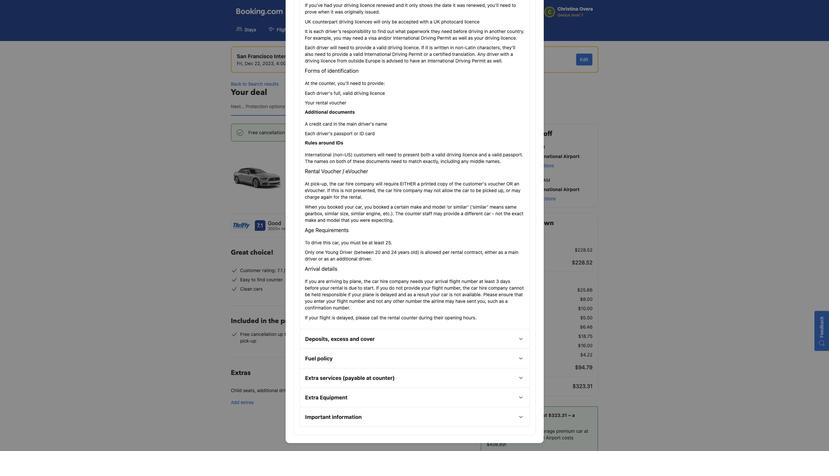 Task type: describe. For each thing, give the bounding box(es) containing it.
number.
[[333, 305, 350, 311]]

you up engine,
[[364, 204, 372, 210]]

2 horizontal spatial number
[[462, 279, 478, 285]]

not right "do"
[[396, 286, 403, 291]]

1 horizontal spatial 24
[[521, 178, 526, 183]]

your up airline
[[431, 292, 440, 298]]

1 vertical spatial car,
[[332, 240, 340, 246]]

2 vertical spatial driving
[[456, 58, 471, 64]]

only
[[305, 250, 315, 255]]

or inside only one young driver (between 20 and 24 years old) is allowed per rental contract, either as a main driver or as an additional driver.
[[318, 256, 323, 262]]

additional documents
[[305, 109, 355, 115]]

and inside only one young driver (between 20 and 24 years old) is allowed per rental contract, either as a main driver or as an additional driver.
[[382, 250, 390, 255]]

your down are
[[320, 286, 329, 291]]

similar inside the 'convertible ford mustang cabrio or similar'
[[374, 151, 386, 156]]

driving down another
[[485, 35, 500, 41]]

1 horizontal spatial number
[[406, 299, 422, 304]]

a down visa
[[373, 45, 375, 50]]

age requirements
[[305, 227, 349, 233]]

car for car hire charge
[[487, 248, 494, 253]]

will inside each driver will need to provide a valid driving licence. if it is written in non-latin characters, they'll also need to provide a valid international driving permit or a certified translation. any driver with a driving licence from outside europe is advised to have an international driving permit as well.
[[330, 45, 337, 50]]

renewed,
[[467, 2, 486, 8]]

san right picked
[[500, 187, 509, 192]]

to inside it is each driver's responsibility to find out what paperwork they need before driving in another country. for example, you may need a visa and/or international driving permit as well as your driving licence.
[[372, 28, 376, 34]]

10:00 inside san francisco international airport sun, dec 24, 2023, 10:00 am
[[392, 61, 405, 66]]

is down by
[[344, 286, 348, 291]]

flight down confirmation
[[320, 315, 331, 321]]

need up from
[[338, 45, 349, 50]]

will inside international (non-us) customers will need to present both a valid driving licence and a valid passport. the names on both of these documents need to match exactly, including any middle names.
[[378, 152, 384, 158]]

1 horizontal spatial price
[[499, 219, 516, 228]]

1 part from the left
[[444, 196, 452, 201]]

24 inside only one young driver (between 20 and 24 years old) is allowed per rental contract, either as a main driver or as an additional driver.
[[391, 250, 397, 255]]

will inside at pick-up, the car hire company will require either a printed copy of the customer's voucher or an evoucher. if this is not presented, the car hire company may not allow the car to be picked up, or may charge again for the rental.
[[376, 181, 383, 187]]

0 horizontal spatial this
[[323, 240, 331, 246]]

equipment
[[320, 395, 348, 401]]

1 vertical spatial $228.52
[[572, 260, 593, 266]]

0 vertical spatial main
[[347, 121, 357, 127]]

pay
[[494, 278, 502, 284]]

pick- up the cannot
[[509, 278, 520, 284]]

attractions link
[[391, 23, 434, 37]]

0 horizontal spatial both
[[336, 159, 346, 164]]

maintained
[[348, 277, 372, 283]]

your down free cancellation
[[352, 292, 361, 298]]

at inside dropdown button
[[366, 375, 371, 381]]

your down responsible
[[326, 299, 336, 304]]

car up available.
[[471, 286, 478, 291]]

each for each driver will need to provide a valid driving licence. if it is written in non-latin characters, they'll also need to provide a valid international driving permit or a certified translation. any driver with a driving licence from outside europe is advised to have an international driving permit as well.
[[305, 45, 315, 50]]

not down the number,
[[454, 292, 461, 298]]

is inside only one young driver (between 20 and 24 years old) is allowed per rental contract, either as a main driver or as an additional driver.
[[420, 250, 424, 255]]

you inside this car is costing you just $323.31 – a fantastic deal…
[[529, 413, 538, 419]]

if inside each driver will need to provide a valid driving licence. if it is written in non-latin characters, they'll also need to provide a valid international driving permit or a certified translation. any driver with a driving licence from outside europe is advised to have an international driving permit as well.
[[421, 45, 424, 50]]

the inside if you've had your driving licence renewed and it only shows the date it was renewed, you'll need to prove when it was originally issued.
[[434, 2, 441, 8]]

1 vertical spatial free cancellation up to 48 hours before pick-up
[[240, 332, 324, 344]]

airport taxis link
[[435, 23, 480, 37]]

1 horizontal spatial for
[[501, 384, 508, 390]]

hours inside free cancellation up to 48 hours before pick-up
[[297, 332, 309, 337]]

shuttle
[[289, 203, 303, 208]]

drivers
[[279, 388, 294, 394]]

included in the price
[[231, 317, 297, 326]]

it right date
[[453, 2, 456, 8]]

1 horizontal spatial cars
[[373, 277, 382, 283]]

ensure
[[499, 292, 513, 298]]

you up gearbox,
[[318, 204, 326, 210]]

years
[[398, 250, 410, 255]]

0 vertical spatial with
[[420, 19, 429, 24]]

airport taxis
[[449, 27, 475, 32]]

international up europe
[[364, 51, 391, 57]]

an inside only one young driver (between 20 and 24 years old) is allowed per rental contract, either as a main driver or as an additional driver.
[[330, 256, 335, 262]]

be right must
[[362, 240, 367, 246]]

to left present
[[398, 152, 402, 158]]

product card group
[[231, 147, 473, 232]]

licence. inside each driver will need to provide a valid driving licence. if it is written in non-latin characters, they'll also need to provide a valid international driving permit or a certified translation. any driver with a driving licence from outside europe is advised to have an international driving permit as well.
[[404, 45, 420, 50]]

flight
[[312, 27, 324, 32]]

0 horizontal spatial cars
[[254, 286, 263, 292]]

passport.
[[503, 152, 523, 158]]

is down the number,
[[449, 292, 453, 298]]

unlimited mileage inside 'product card' group
[[297, 184, 335, 190]]

rules
[[305, 140, 317, 146]]

well
[[459, 35, 467, 41]]

in inside each driver will need to provide a valid driving licence. if it is written in non-latin characters, they'll also need to provide a valid international driving permit or a certified translation. any driver with a driving licence from outside europe is advised to have an international driving permit as well.
[[450, 45, 454, 50]]

is right plane
[[376, 292, 379, 298]]

2023, for san francisco international airport sun, dec 24, 2023, 10:00 am
[[379, 61, 391, 66]]

francisco inside san francisco international airport shuttle bus
[[299, 196, 319, 202]]

may down printed
[[424, 188, 433, 194]]

back to search results your deal
[[231, 81, 279, 98]]

extra for extra equipment
[[305, 395, 319, 401]]

driving up the drop-off location element
[[388, 45, 402, 50]]

be inside if you are arriving by plane, the car hire company needs your arrival flight number at least 3 days before your rental is due to start. if you do not provide your flight number, the car hire company cannot be held responsible if your plane is delayed and as a result your car is not available. please ensure that you enter your flight number and not any other number the airline may have sent you, such as a confirmation number.
[[305, 292, 310, 298]]

arrival
[[435, 279, 448, 285]]

car up 'start.'
[[372, 279, 379, 285]]

and inside if you've had your driving licence renewed and it only shows the date it was renewed, you'll need to prove when it was originally issued.
[[396, 2, 404, 8]]

pm inside san francisco international airport fri, dec 22, 2023, 4:00 pm
[[288, 61, 294, 66]]

must
[[350, 240, 361, 246]]

1 vertical spatial card
[[365, 131, 375, 137]]

it down had
[[331, 9, 334, 15]]

rental.
[[349, 195, 362, 200]]

if down confirmation
[[305, 315, 308, 321]]

you left are
[[309, 279, 317, 285]]

1 vertical spatial fri,
[[500, 144, 507, 150]]

mateo
[[498, 325, 513, 330]]

off inside button
[[524, 196, 530, 202]]

popular
[[349, 268, 365, 273]]

other
[[393, 299, 404, 304]]

and left more.
[[295, 388, 303, 394]]

0 horizontal spatial only
[[382, 19, 391, 24]]

a down ensure
[[505, 299, 508, 304]]

you'll inside if you've had your driving licence renewed and it only shows the date it was renewed, you'll need to prove when it was originally issued.
[[487, 2, 499, 8]]

car for car price breakdown
[[487, 219, 498, 228]]

0 vertical spatial free cancellation up to 48 hours before pick-up
[[249, 130, 350, 135]]

0 horizontal spatial documents
[[329, 109, 355, 115]]

sent
[[467, 299, 476, 304]]

that inside if you are arriving by plane, the car hire company needs your arrival flight number at least 3 days before your rental is due to start. if you do not provide your flight number, the car hire company cannot be held responsible if your plane is delayed and as a result your car is not available. please ensure that you enter your flight number and not any other number the airline may have sent you, such as a confirmation number.
[[515, 292, 523, 298]]

san francisco international airport for 10:00
[[500, 187, 580, 192]]

may down or
[[512, 188, 521, 194]]

arrival details
[[305, 266, 337, 272]]

to for to drive this car, you must be at least 25.
[[305, 240, 310, 246]]

again
[[321, 195, 332, 200]]

or inside the 'convertible ford mustang cabrio or similar'
[[369, 151, 373, 156]]

valid up 'outside'
[[353, 51, 363, 57]]

1 vertical spatial your
[[305, 100, 314, 106]]

1 horizontal spatial both
[[421, 152, 431, 158]]

and up 22
[[512, 130, 525, 138]]

driver
[[340, 250, 353, 255]]

0 vertical spatial /
[[343, 169, 344, 175]]

francisco down 22
[[510, 154, 532, 159]]

before inside if you are arriving by plane, the car hire company needs your arrival flight number at least 3 days before your rental is due to start. if you do not provide your flight number, the car hire company cannot be held responsible if your plane is delayed and as a result your car is not available. please ensure that you enter your flight number and not any other number the airline may have sent you, such as a confirmation number.
[[305, 286, 319, 291]]

international up view drop-off instructions
[[533, 187, 563, 192]]

great choice!
[[231, 248, 274, 257]]

fuel policy button
[[300, 349, 530, 368]]

provide inside if you are arriving by plane, the car hire company needs your arrival flight number at least 3 days before your rental is due to start. if you do not provide your flight number, the car hire company cannot be held responsible if your plane is delayed and as a result your car is not available. please ensure that you enter your flight number and not any other number the airline may have sent you, such as a confirmation number.
[[404, 286, 420, 291]]

such
[[488, 299, 498, 304]]

international down certified
[[428, 58, 454, 64]]

is right "24,"
[[382, 58, 385, 64]]

company up presented,
[[355, 181, 374, 187]]

search
[[248, 81, 263, 87]]

1 horizontal spatial similar
[[351, 211, 365, 216]]

a left result
[[414, 292, 416, 298]]

is inside this car is costing you just $323.31 – a fantastic deal…
[[506, 413, 510, 419]]

you down held at the left bottom of page
[[305, 299, 313, 304]]

as down ensure
[[499, 299, 504, 304]]

a up the 'they'
[[430, 19, 432, 24]]

of inside international (non-us) customers will need to present both a valid driving licence and a valid passport. the names on both of these documents need to match exactly, including any middle names.
[[347, 159, 352, 164]]

your down confirmation
[[309, 315, 318, 321]]

start.
[[364, 286, 375, 291]]

up down included
[[251, 338, 257, 344]]

expecting.
[[371, 217, 394, 223]]

car inside when you booked your car, you booked a certain make and model 'or similar' ('similar' means same gearbox, similar size, similar engine, etc.). the counter staff may provide a different car - not the exact make and model that you were expecting.
[[484, 211, 491, 216]]

automatic
[[356, 166, 378, 171]]

well-maintained cars
[[337, 277, 382, 283]]

rental down other
[[388, 315, 400, 321]]

1 horizontal spatial am
[[543, 178, 551, 183]]

am inside san francisco international airport sun, dec 24, 2023, 10:00 am
[[406, 61, 413, 66]]

0 horizontal spatial make
[[305, 217, 316, 223]]

supplied by thrifty image
[[231, 221, 252, 231]]

2 inside 'product card' group
[[356, 175, 359, 180]]

san inside san francisco international airport fri, dec 22, 2023, 4:00 pm
[[237, 53, 247, 59]]

drop- inside button
[[512, 196, 524, 202]]

0 vertical spatial free
[[249, 130, 258, 135]]

'or
[[447, 204, 452, 210]]

voucher
[[321, 169, 341, 175]]

as right the either
[[498, 250, 503, 255]]

1 vertical spatial you'll
[[338, 81, 349, 86]]

not up rental.
[[345, 188, 352, 194]]

bags
[[373, 175, 384, 180]]

will up the rentals on the top of page
[[374, 19, 380, 24]]

up inside button
[[523, 163, 528, 169]]

company down 3
[[488, 286, 508, 291]]

results
[[264, 81, 279, 87]]

san francisco international airport sun, dec 24, 2023, 10:00 am
[[350, 53, 440, 66]]

francisco down sun, dec 24 · 10:00 am at the top of page
[[510, 187, 532, 192]]

the inside "at that time of year, the average premium car at san francisco international airport costs $408.89!"
[[530, 429, 537, 435]]

hire down require
[[394, 188, 402, 194]]

view for view drop-off instructions
[[500, 196, 511, 202]]

1 horizontal spatial mileage
[[359, 332, 375, 337]]

0 horizontal spatial voucher
[[329, 100, 346, 106]]

pick-up location element
[[237, 52, 326, 60]]

a inside at pick-up, the car hire company will require either a printed copy of the customer's voucher or an evoucher. if this is not presented, the car hire company may not allow the car to be picked up, or may charge again for the rental.
[[417, 181, 420, 187]]

$25.86
[[578, 288, 593, 293]]

you,
[[477, 299, 486, 304]]

dec inside san francisco international airport sun, dec 24, 2023, 10:00 am
[[361, 61, 370, 66]]

the inside international (non-us) customers will need to present both a valid driving licence and a valid passport. the names on both of these documents need to match exactly, including any middle names.
[[305, 159, 313, 164]]

delayed,
[[337, 315, 355, 321]]

attractions
[[405, 27, 428, 32]]

of inside at pick-up, the car hire company will require either a printed copy of the customer's voucher or an evoucher. if this is not presented, the car hire company may not allow the car to be picked up, or may charge again for the rental.
[[449, 181, 453, 187]]

at for at that time of year, the average premium car at san francisco international airport costs $408.89!
[[487, 429, 492, 435]]

and inside international (non-us) customers will need to present both a valid driving licence and a valid passport. the names on both of these documents need to match exactly, including any middle names.
[[479, 152, 487, 158]]

2 san francisco international airport group from the left
[[350, 52, 440, 67]]

counter inside when you booked your car, you booked a certain make and model 'or similar' ('similar' means same gearbox, similar size, similar engine, etc.). the counter staff may provide a different car - not the exact make and model that you were expecting.
[[405, 211, 421, 216]]

to up forms of identification
[[327, 51, 331, 57]]

number,
[[444, 286, 462, 291]]

airport inside "at that time of year, the average premium car at san francisco international airport costs $408.89!"
[[546, 436, 561, 441]]

before up around
[[319, 130, 333, 135]]

similar'
[[453, 204, 469, 210]]

result
[[417, 292, 429, 298]]

old)
[[411, 250, 419, 255]]

1 horizontal spatial charge
[[505, 248, 520, 253]]

0 horizontal spatial number
[[349, 299, 366, 304]]

you up driver
[[341, 240, 349, 246]]

edit
[[580, 57, 589, 62]]

0 horizontal spatial least
[[374, 240, 384, 246]]

great
[[231, 248, 249, 257]]

customer's
[[463, 181, 487, 187]]

car inside this car is costing you just $323.31 – a fantastic deal…
[[498, 413, 505, 419]]

skip to main content element
[[0, 0, 830, 41]]

to up the convertible
[[293, 130, 297, 135]]

your up result
[[421, 286, 431, 291]]

not down the delayed
[[376, 299, 383, 304]]

and down gearbox,
[[318, 217, 325, 223]]

1 vertical spatial tax
[[528, 325, 537, 330]]

0 horizontal spatial similar
[[325, 211, 339, 216]]

up down a credit card in the main driver's name
[[345, 130, 350, 135]]

driving down 'originally'
[[339, 19, 354, 24]]

pick- inside free cancellation up to 48 hours before pick-up
[[240, 338, 251, 344]]

(payable
[[343, 375, 365, 381]]

2 part from the left
[[465, 196, 473, 201]]

international inside it is each driver's responsibility to find out what paperwork they need before driving in another country. for example, you may need a visa and/or international driving permit as well as your driving licence.
[[393, 35, 420, 41]]

if your flight is delayed, please call the rental counter during their opening hours.
[[305, 315, 477, 321]]

driver inside only one young driver (between 20 and 24 years old) is allowed per rental contract, either as a main driver or as an additional driver.
[[305, 256, 317, 262]]

extra services (payable at counter) button
[[300, 369, 530, 388]]

to right "advised"
[[404, 58, 409, 64]]

full,
[[334, 90, 342, 96]]

car inside "at that time of year, the average premium car at san francisco international airport costs $408.89!"
[[577, 429, 583, 435]]

0 horizontal spatial was
[[335, 9, 343, 15]]

1 vertical spatial unlimited mileage
[[337, 332, 375, 337]]

san inside san francisco international airport sun, dec 24, 2023, 10:00 am
[[350, 53, 360, 59]]

licence inside international (non-us) customers will need to present both a valid driving licence and a valid passport. the names on both of these documents need to match exactly, including any middle names.
[[463, 152, 478, 158]]

san down fri, dec 22 · 4:00 pm
[[500, 154, 509, 159]]

car, inside when you booked your car, you booked a certain make and model 'or similar' ('similar' means same gearbox, similar size, similar engine, etc.). the counter staff may provide a different car - not the exact make and model that you were expecting.
[[355, 204, 363, 210]]

international inside "at that time of year, the average premium car at san francisco international airport costs $408.89!"
[[518, 436, 545, 441]]

need right also
[[315, 51, 325, 57]]

clean
[[240, 286, 252, 292]]

international up view pick-up instructions
[[533, 154, 563, 159]]

san mateo cnty tax
[[487, 325, 537, 330]]

need up each driver's full, valid driving licence
[[350, 81, 361, 86]]

rental
[[305, 169, 320, 175]]

what
[[395, 28, 406, 34]]

arrival
[[305, 266, 320, 272]]

cancellation inside free cancellation up to 48 hours before pick-up
[[251, 332, 277, 337]]

licence down provide:
[[370, 90, 385, 96]]

provide inside when you booked your car, you booked a certain make and model 'or similar' ('similar' means same gearbox, similar size, similar engine, etc.). the counter staff may provide a different car - not the exact make and model that you were expecting.
[[444, 211, 460, 216]]

next page is protection options note
[[231, 103, 473, 110]]

dec inside san francisco international airport fri, dec 22, 2023, 4:00 pm
[[245, 61, 253, 66]]

deposits, excess and cover
[[305, 336, 375, 342]]

up down included in the price
[[278, 332, 283, 337]]

your inside back to search results your deal
[[231, 87, 249, 98]]

with inside each driver will need to provide a valid driving licence. if it is written in non-latin characters, they'll also need to provide a valid international driving permit or a certified translation. any driver with a driving licence from outside europe is advised to have an international driving permit as well.
[[500, 51, 509, 57]]

a inside it is each driver's responsibility to find out what paperwork they need before driving in another country. for example, you may need a visa and/or international driving permit as well as your driving licence.
[[365, 35, 367, 41]]

valid up names.
[[492, 152, 502, 158]]

car up now,
[[462, 188, 469, 194]]

car up airline
[[441, 292, 448, 298]]

1 horizontal spatial was
[[457, 2, 465, 8]]

0 vertical spatial drop-
[[526, 130, 544, 138]]

extras
[[241, 400, 254, 406]]

hotel
[[329, 27, 340, 32]]

1 vertical spatial free
[[337, 286, 347, 292]]

1 uk from the left
[[305, 19, 311, 24]]

convertible ford mustang cabrio or similar
[[289, 147, 386, 156]]

$4.22
[[581, 353, 593, 358]]

1 horizontal spatial sun,
[[500, 178, 510, 183]]

you left "do"
[[380, 286, 388, 291]]

dec down view pick-up instructions button
[[511, 178, 519, 183]]

2 vertical spatial fee
[[529, 343, 537, 349]]

1 vertical spatial driver
[[487, 51, 499, 57]]

car for car rentals
[[361, 27, 368, 32]]

means
[[490, 204, 504, 210]]

1 horizontal spatial unlimited
[[337, 332, 358, 337]]

identification
[[328, 68, 359, 74]]

0 vertical spatial model
[[432, 204, 445, 210]]

if down arrival
[[305, 279, 308, 285]]

1 horizontal spatial off
[[544, 130, 553, 138]]

is inside it is each driver's responsibility to find out what paperwork they need before driving in another country. for example, you may need a visa and/or international driving permit as well as your driving licence.
[[309, 28, 312, 34]]

2 vertical spatial permit
[[472, 58, 486, 64]]

licence inside if you've had your driving licence renewed and it only shows the date it was renewed, you'll need to prove when it was originally issued.
[[360, 2, 375, 8]]

instructions for view drop-off instructions
[[531, 196, 556, 202]]

easy
[[240, 277, 250, 283]]

1 horizontal spatial make
[[410, 204, 422, 210]]

at up (between
[[369, 240, 373, 246]]

as down young
[[324, 256, 329, 262]]

a up names.
[[488, 152, 491, 158]]

1 vertical spatial driver's
[[358, 121, 374, 127]]

it inside each driver will need to provide a valid driving licence. if it is written in non-latin characters, they'll also need to provide a valid international driving permit or a certified translation. any driver with a driving licence from outside europe is advised to have an international driving permit as well.
[[425, 45, 428, 50]]

to down present
[[403, 159, 407, 164]]

$6.46
[[580, 325, 593, 330]]

1 vertical spatial 10:00
[[530, 178, 542, 183]]

names
[[314, 159, 328, 164]]

1 vertical spatial find
[[257, 277, 265, 283]]

be up out
[[392, 19, 397, 24]]

1 vertical spatial /
[[284, 268, 285, 273]]

0 vertical spatial up,
[[321, 181, 328, 187]]

main inside only one young driver (between 20 and 24 years old) is allowed per rental contract, either as a main driver or as an additional driver.
[[508, 250, 519, 255]]

uk counterpart driving licences will only be accepted with a uk photocard licence
[[305, 19, 480, 24]]

next… protection options
[[231, 104, 285, 109]]

an inside at pick-up, the car hire company will require either a printed copy of the customer's voucher or an evoucher. if this is not presented, the car hire company may not allow the car to be picked up, or may charge again for the rental.
[[514, 181, 519, 187]]

cannot
[[509, 286, 524, 291]]

is left written
[[429, 45, 433, 50]]

may inside when you booked your car, you booked a certain make and model 'or similar' ('similar' means same gearbox, similar size, similar engine, etc.). the counter staff may provide a different car - not the exact make and model that you were expecting.
[[434, 211, 442, 216]]

important information
[[305, 414, 362, 420]]

or inside each driver will need to provide a valid driving licence. if it is written in non-latin characters, they'll also need to provide a valid international driving permit or a certified translation. any driver with a driving licence from outside europe is advised to have an international driving permit as well.
[[424, 51, 428, 57]]

san francisco international airport for 4:00
[[500, 154, 580, 159]]

and up staff
[[423, 204, 431, 210]]

as right well
[[468, 35, 473, 41]]

premium
[[557, 429, 575, 435]]

extra for extra services (payable at counter)
[[305, 375, 319, 381]]

hire right 'contract,'
[[496, 248, 504, 253]]

to inside if you are arriving by plane, the car hire company needs your arrival flight number at least 3 days before your rental is due to start. if you do not provide your flight number, the car hire company cannot be held responsible if your plane is delayed and as a result your car is not available. please ensure that you enter your flight number and not any other number the airline may have sent you, such as a confirmation number.
[[358, 286, 362, 291]]

1 horizontal spatial $323.31
[[573, 384, 593, 390]]

or left id
[[354, 131, 358, 137]]

4:00 inside san francisco international airport fri, dec 22, 2023, 4:00 pm
[[276, 61, 286, 66]]

any inside if you are arriving by plane, the car hire company needs your arrival flight number at least 3 days before your rental is due to start. if you do not provide your flight number, the car hire company cannot be held responsible if your plane is delayed and as a result your car is not available. please ensure that you enter your flight number and not any other number the airline may have sent you, such as a confirmation number.
[[384, 299, 392, 304]]

advised
[[386, 58, 403, 64]]

licence up taxis
[[465, 19, 480, 24]]

mileage inside 'product card' group
[[319, 184, 335, 190]]

0 vertical spatial $228.52
[[575, 248, 593, 253]]

size,
[[340, 211, 350, 216]]

a down they'll
[[511, 51, 513, 57]]

$16.00
[[578, 343, 593, 349]]

fee for tourism
[[516, 297, 524, 303]]

up up 'recov'
[[520, 278, 526, 284]]

dec up passport.
[[508, 144, 517, 150]]

company up "do"
[[389, 279, 409, 285]]

flight down arrival
[[432, 286, 443, 291]]

0 vertical spatial card
[[323, 121, 332, 127]]

any inside international (non-us) customers will need to present both a valid driving licence and a valid passport. the names on both of these documents need to match exactly, including any middle names.
[[461, 159, 469, 164]]

customer
[[240, 268, 261, 273]]

1 vertical spatial counter
[[266, 277, 283, 283]]

responsible
[[322, 292, 347, 298]]

1 horizontal spatial 2
[[509, 384, 512, 390]]

hire up the delayed
[[380, 279, 388, 285]]

it up accepted
[[405, 2, 408, 8]]



Task type: vqa. For each thing, say whether or not it's contained in the screenshot.
Number to the right
yes



Task type: locate. For each thing, give the bounding box(es) containing it.
flight up number.
[[337, 299, 348, 304]]

hire down evoucher at the left
[[346, 181, 354, 187]]

1 horizontal spatial with
[[500, 51, 509, 57]]

with up the attractions
[[420, 19, 429, 24]]

2 san francisco international airport from the top
[[500, 187, 580, 192]]

sun, down names.
[[500, 178, 510, 183]]

1 vertical spatial this
[[323, 240, 331, 246]]

be
[[392, 19, 397, 24], [476, 188, 481, 194], [362, 240, 367, 246], [305, 292, 310, 298]]

outside
[[348, 58, 364, 64]]

out
[[387, 28, 394, 34]]

is inside at pick-up, the car hire company will require either a printed copy of the customer's voucher or an evoucher. if this is not presented, the car hire company may not allow the car to be picked up, or may charge again for the rental.
[[340, 188, 344, 194]]

dialog containing forms of identification
[[278, 0, 552, 452]]

san francisco international airport group
[[237, 52, 326, 67], [350, 52, 440, 67]]

0 horizontal spatial to
[[305, 240, 310, 246]]

issued.
[[365, 9, 380, 15]]

1 horizontal spatial voucher
[[488, 181, 505, 187]]

if right 'start.'
[[376, 286, 379, 291]]

additional inside only one young driver (between 20 and 24 years old) is allowed per rental contract, either as a main driver or as an additional driver.
[[337, 256, 358, 262]]

0 vertical spatial policy
[[376, 268, 389, 273]]

car down require
[[386, 188, 392, 194]]

car hire charge
[[487, 248, 520, 253]]

or
[[424, 51, 428, 57], [354, 131, 358, 137], [369, 151, 373, 156], [506, 188, 510, 194], [318, 256, 323, 262]]

0 horizontal spatial booked
[[327, 204, 343, 210]]

2 vertical spatial counter
[[401, 315, 418, 321]]

4:00 down pick-up location element
[[276, 61, 286, 66]]

important information button
[[300, 408, 530, 427]]

2 view from the top
[[500, 196, 511, 202]]

only inside if you've had your driving licence renewed and it only shows the date it was renewed, you'll need to prove when it was originally issued.
[[409, 2, 418, 8]]

each for each driver's passport or id card
[[305, 131, 315, 137]]

10:00 down view pick-up instructions button
[[530, 178, 542, 183]]

0 horizontal spatial licence.
[[404, 45, 420, 50]]

each up rules on the left top
[[305, 131, 315, 137]]

2 uk from the left
[[434, 19, 440, 24]]

be down customer's
[[476, 188, 481, 194]]

(non-
[[333, 152, 345, 158]]

a inside this car is costing you just $323.31 – a fantastic deal…
[[573, 413, 575, 419]]

before inside it is each driver's responsibility to find out what paperwork they need before driving in another country. for example, you may need a visa and/or international driving permit as well as your driving licence.
[[453, 28, 467, 34]]

at inside at pick-up, the car hire company will require either a printed copy of the customer's voucher or an evoucher. if this is not presented, the car hire company may not allow the car to be picked up, or may charge again for the rental.
[[305, 181, 309, 187]]

$8.00
[[580, 297, 593, 303]]

1 vertical spatial cancellation
[[251, 332, 277, 337]]

0 horizontal spatial mileage
[[319, 184, 335, 190]]

san up $408.89!
[[487, 436, 495, 441]]

1 horizontal spatial ·
[[528, 178, 529, 183]]

a up exactly,
[[432, 152, 434, 158]]

0 vertical spatial ·
[[525, 144, 526, 150]]

ids
[[336, 140, 343, 146]]

international inside san francisco international airport sun, dec 24, 2023, 10:00 am
[[387, 53, 420, 59]]

off up fri, dec 22 · 4:00 pm
[[544, 130, 553, 138]]

in inside it is each driver's responsibility to find out what paperwork they need before driving in another country. for example, you may need a visa and/or international driving permit as well as your driving licence.
[[484, 28, 488, 34]]

policy right fuel
[[317, 356, 333, 362]]

francisco
[[248, 53, 273, 59], [361, 53, 386, 59], [510, 154, 532, 159], [510, 187, 532, 192], [299, 196, 319, 202], [496, 436, 517, 441]]

voucher
[[329, 100, 346, 106], [488, 181, 505, 187]]

not inside when you booked your car, you booked a certain make and model 'or similar' ('similar' means same gearbox, similar size, similar engine, etc.). the counter staff may provide a different car - not the exact make and model that you were expecting.
[[496, 211, 503, 216]]

2 horizontal spatial that
[[515, 292, 523, 298]]

international inside international (non-us) customers will need to present both a valid driving licence and a valid passport. the names on both of these documents need to match exactly, including any middle names.
[[305, 152, 332, 158]]

each
[[305, 45, 315, 50], [305, 90, 315, 96], [305, 131, 315, 137]]

0 horizontal spatial sun,
[[350, 61, 360, 66]]

each driver will need to provide a valid driving licence. if it is written in non-latin characters, they'll also need to provide a valid international driving permit or a certified translation. any driver with a driving licence from outside europe is advised to have an international driving permit as well.
[[305, 45, 515, 64]]

please
[[483, 292, 498, 298]]

instructions for view pick-up instructions
[[529, 163, 554, 169]]

your inside if you've had your driving licence renewed and it only shows the date it was renewed, you'll need to prove when it was originally issued.
[[333, 2, 343, 8]]

2 2023, from the left
[[379, 61, 391, 66]]

1 vertical spatial main
[[508, 250, 519, 255]]

you'll right renewed,
[[487, 2, 499, 8]]

as inside each driver will need to provide a valid driving licence. if it is written in non-latin characters, they'll also need to provide a valid international driving permit or a certified translation. any driver with a driving licence from outside europe is advised to have an international driving permit as well.
[[487, 58, 492, 64]]

most popular fuel policy
[[337, 268, 389, 273]]

permit for if
[[409, 51, 423, 57]]

valid down back to search results link
[[343, 90, 353, 96]]

to right easy
[[252, 277, 256, 283]]

their
[[434, 315, 444, 321]]

stays
[[245, 27, 256, 32]]

1 vertical spatial have
[[456, 299, 466, 304]]

licence inside each driver will need to provide a valid driving licence. if it is written in non-latin characters, they'll also need to provide a valid international driving permit or a certified translation. any driver with a driving licence from outside europe is advised to have an international driving permit as well.
[[321, 58, 336, 64]]

counter down certain
[[405, 211, 421, 216]]

0 horizontal spatial pm
[[288, 61, 294, 66]]

number down if on the left bottom of the page
[[349, 299, 366, 304]]

for
[[334, 195, 340, 200], [501, 384, 508, 390]]

choice!
[[250, 248, 274, 257]]

to inside at pick-up, the car hire company will require either a printed copy of the customer's voucher or an evoucher. if this is not presented, the car hire company may not allow the car to be picked up, or may charge again for the rental.
[[470, 188, 475, 194]]

2 extra from the top
[[305, 395, 319, 401]]

0 vertical spatial cancellation
[[259, 130, 285, 135]]

0 vertical spatial san francisco international airport
[[500, 154, 580, 159]]

2 left days:
[[509, 384, 512, 390]]

0 horizontal spatial model
[[327, 217, 340, 223]]

each up your rental voucher
[[305, 90, 315, 96]]

additional
[[305, 109, 328, 115]]

1 horizontal spatial main
[[508, 250, 519, 255]]

24
[[521, 178, 526, 183], [391, 250, 397, 255]]

permit for they
[[437, 35, 451, 41]]

the inside when you booked your car, you booked a certain make and model 'or similar' ('similar' means same gearbox, similar size, similar engine, etc.). the counter staff may provide a different car - not the exact make and model that you were expecting.
[[395, 211, 404, 216]]

of right the time
[[513, 429, 517, 435]]

delayed
[[380, 292, 397, 298]]

pick- inside at pick-up, the car hire company will require either a printed copy of the customer's voucher or an evoucher. if this is not presented, the car hire company may not allow the car to be picked up, or may charge again for the rental.
[[311, 181, 321, 187]]

similar
[[374, 151, 386, 156], [325, 211, 339, 216], [351, 211, 365, 216]]

driving
[[344, 2, 359, 8], [339, 19, 354, 24], [469, 28, 483, 34], [485, 35, 500, 41], [388, 45, 402, 50], [305, 58, 319, 64], [354, 90, 369, 96], [447, 152, 461, 158]]

flight up the number,
[[449, 279, 460, 285]]

this right drive on the bottom left
[[323, 240, 331, 246]]

as left well
[[452, 35, 457, 41]]

for inside at pick-up, the car hire company will require either a printed copy of the customer's voucher or an evoucher. if this is not presented, the car hire company may not allow the car to be picked up, or may charge again for the rental.
[[334, 195, 340, 200]]

additional
[[337, 256, 358, 262], [257, 388, 278, 394]]

back to search results link
[[231, 81, 473, 87]]

1 horizontal spatial /
[[343, 169, 344, 175]]

have right "advised"
[[410, 58, 420, 64]]

need left present
[[386, 152, 396, 158]]

sales for state
[[502, 334, 516, 340]]

airport inside airport taxis link
[[449, 27, 463, 32]]

· down view pick-up instructions button
[[528, 178, 529, 183]]

is up deal…
[[506, 413, 510, 419]]

charge down evoucher.
[[305, 195, 320, 200]]

to right due
[[358, 286, 362, 291]]

0 vertical spatial car,
[[355, 204, 363, 210]]

available.
[[462, 292, 482, 298]]

permit inside it is each driver's responsibility to find out what paperwork they need before driving in another country. for example, you may need a visa and/or international driving permit as well as your driving licence.
[[437, 35, 451, 41]]

to inside if you've had your driving licence renewed and it only shows the date it was renewed, you'll need to prove when it was originally issued.
[[512, 2, 516, 8]]

price for 2 days:
[[487, 384, 527, 390]]

your down the back
[[231, 87, 249, 98]]

mileage
[[319, 184, 335, 190], [359, 332, 375, 337]]

0 horizontal spatial charge
[[305, 195, 320, 200]]

1 vertical spatial any
[[384, 299, 392, 304]]

is right old)
[[420, 250, 424, 255]]

average
[[538, 429, 555, 435]]

booked up size,
[[327, 204, 343, 210]]

customers
[[354, 152, 376, 158]]

1 horizontal spatial to
[[487, 278, 492, 284]]

1 horizontal spatial san francisco international airport group
[[350, 52, 440, 67]]

('similar'
[[470, 204, 489, 210]]

is left delayed,
[[332, 315, 335, 321]]

francisco up 22,
[[248, 53, 273, 59]]

or inside at pick-up, the car hire company will require either a printed copy of the customer's voucher or an evoucher. if this is not presented, the car hire company may not allow the car to be picked up, or may charge again for the rental.
[[506, 188, 510, 194]]

1 vertical spatial instructions
[[531, 196, 556, 202]]

0 horizontal spatial 4:00
[[276, 61, 286, 66]]

require
[[384, 181, 399, 187]]

to inside dialog
[[305, 240, 310, 246]]

by
[[343, 279, 348, 285]]

more.
[[304, 388, 317, 394]]

uk up the 'they'
[[434, 19, 440, 24]]

either
[[400, 181, 416, 187]]

car down the rental voucher / evoucher
[[338, 181, 344, 187]]

your
[[231, 87, 249, 98], [305, 100, 314, 106]]

it left written
[[425, 45, 428, 50]]

francisco inside san francisco international airport fri, dec 22, 2023, 4:00 pm
[[248, 53, 273, 59]]

1 vertical spatial pm
[[539, 144, 545, 150]]

hours.
[[463, 315, 477, 321]]

need down photocard
[[442, 28, 452, 34]]

off down sun, dec 24 · 10:00 am at the top of page
[[524, 196, 530, 202]]

view
[[500, 163, 511, 169], [500, 196, 511, 202]]

may inside if you are arriving by plane, the car hire company needs your arrival flight number at least 3 days before your rental is due to start. if you do not provide your flight number, the car hire company cannot be held responsible if your plane is delayed and as a result your car is not available. please ensure that you enter your flight number and not any other number the airline may have sent you, such as a confirmation number.
[[445, 299, 454, 304]]

0 vertical spatial fri,
[[237, 61, 244, 66]]

if inside if you've had your driving licence renewed and it only shows the date it was renewed, you'll need to prove when it was originally issued.
[[305, 2, 308, 8]]

deposits,
[[305, 336, 330, 342]]

0 vertical spatial driving
[[421, 35, 436, 41]]

passport
[[334, 131, 353, 137]]

sun,
[[350, 61, 360, 66], [500, 178, 510, 183]]

international up pick-up date element
[[274, 53, 307, 59]]

name
[[375, 121, 387, 127]]

make
[[410, 204, 422, 210], [305, 217, 316, 223]]

dec left 22,
[[245, 61, 253, 66]]

1 vertical spatial make
[[305, 217, 316, 223]]

similar right cabrio
[[374, 151, 386, 156]]

your inside when you booked your car, you booked a certain make and model 'or similar' ('similar' means same gearbox, similar size, similar engine, etc.). the counter staff may provide a different car - not the exact make and model that you were expecting.
[[345, 204, 354, 210]]

1 horizontal spatial that
[[493, 429, 501, 435]]

1 horizontal spatial additional
[[337, 256, 358, 262]]

airport inside san francisco international airport sun, dec 24, 2023, 10:00 am
[[422, 53, 440, 59]]

1 san francisco international airport from the top
[[500, 154, 580, 159]]

to inside free cancellation up to 48 hours before pick-up
[[285, 332, 289, 337]]

1 vertical spatial least
[[485, 279, 495, 285]]

recov
[[518, 288, 534, 293]]

2023, for san francisco international airport fri, dec 22, 2023, 4:00 pm
[[263, 61, 275, 66]]

1 horizontal spatial 2023,
[[379, 61, 391, 66]]

and down plane
[[367, 299, 375, 304]]

1 san francisco international airport group from the left
[[237, 52, 326, 67]]

not up pay
[[434, 188, 441, 194]]

driving down back to search results link
[[354, 90, 369, 96]]

part down allow
[[444, 196, 452, 201]]

of up allow
[[449, 181, 453, 187]]

pick- down passport.
[[512, 163, 523, 169]]

1 horizontal spatial up,
[[498, 188, 505, 194]]

1 each from the top
[[305, 45, 315, 50]]

1 vertical spatial price
[[281, 317, 297, 326]]

this
[[331, 188, 339, 194], [323, 240, 331, 246]]

similar down san francisco international airport shuttle bus
[[325, 211, 339, 216]]

0 vertical spatial tax
[[525, 315, 533, 321]]

at left counter)
[[366, 375, 371, 381]]

contract,
[[464, 250, 484, 255]]

only
[[409, 2, 418, 8], [382, 19, 391, 24]]

–
[[569, 413, 571, 419]]

had
[[324, 2, 332, 8]]

international inside san francisco international airport shuttle bus
[[321, 196, 347, 202]]

convertible
[[289, 147, 327, 156]]

free down protection
[[249, 130, 258, 135]]

driving inside international (non-us) customers will need to present both a valid driving licence and a valid passport. the names on both of these documents need to match exactly, including any middle names.
[[447, 152, 461, 158]]

if inside at pick-up, the car hire company will require either a printed copy of the customer's voucher or an evoucher. if this is not presented, the car hire company may not allow the car to be picked up, or may charge again for the rental.
[[327, 188, 330, 194]]

around
[[319, 140, 335, 146]]

sun, right from
[[350, 61, 360, 66]]

at right pay
[[503, 278, 507, 284]]

1 vertical spatial to
[[487, 278, 492, 284]]

drop-off location element
[[350, 52, 440, 60]]

· for 22
[[525, 144, 526, 150]]

each driver's passport or id card
[[305, 131, 375, 137]]

to for to pay at pick-up
[[487, 278, 492, 284]]

cars down fuel at the bottom
[[373, 277, 382, 283]]

you inside it is each driver's responsibility to find out what paperwork they need before driving in another country. for example, you may need a visa and/or international driving permit as well as your driving licence.
[[334, 35, 341, 41]]

0 vertical spatial 4:00
[[276, 61, 286, 66]]

0 horizontal spatial car,
[[332, 240, 340, 246]]

2 vertical spatial that
[[493, 429, 501, 435]]

san inside "at that time of year, the average premium car at san francisco international airport costs $408.89!"
[[487, 436, 495, 441]]

extra down more.
[[305, 395, 319, 401]]

ca
[[487, 297, 493, 303]]

extra inside the extra services (payable at counter) dropdown button
[[305, 375, 319, 381]]

that inside when you booked your car, you booked a certain make and model 'or similar' ('similar' means same gearbox, similar size, similar engine, etc.). the counter staff may provide a different car - not the exact make and model that you were expecting.
[[341, 217, 350, 223]]

driver's for full,
[[317, 90, 333, 96]]

at pick-up, the car hire company will require either a printed copy of the customer's voucher or an evoucher. if this is not presented, the car hire company may not allow the car to be picked up, or may charge again for the rental.
[[305, 181, 521, 200]]

0 horizontal spatial unlimited
[[297, 184, 318, 190]]

number
[[462, 279, 478, 285], [349, 299, 366, 304], [406, 299, 422, 304]]

pay
[[435, 196, 442, 201]]

view up same
[[500, 196, 511, 202]]

car inside skip to main content element
[[361, 27, 368, 32]]

need
[[500, 2, 511, 8], [442, 28, 452, 34], [353, 35, 363, 41], [338, 45, 349, 50], [315, 51, 325, 57], [350, 81, 361, 86], [386, 152, 396, 158], [391, 159, 402, 164]]

fee for conc
[[509, 288, 517, 293]]

need inside if you've had your driving licence renewed and it only shows the date it was renewed, you'll need to prove when it was originally issued.
[[500, 2, 511, 8]]

at for at pick-up, the car hire company will require either a printed copy of the customer's voucher or an evoucher. if this is not presented, the car hire company may not allow the car to be picked up, or may charge again for the rental.
[[305, 181, 309, 187]]

sales for loc/dist
[[509, 315, 523, 321]]

if you are arriving by plane, the car hire company needs your arrival flight number at least 3 days before your rental is due to start. if you do not provide your flight number, the car hire company cannot be held responsible if your plane is delayed and as a result your car is not available. please ensure that you enter your flight number and not any other number the airline may have sent you, such as a confirmation number.
[[305, 279, 524, 311]]

similar up the were
[[351, 211, 365, 216]]

flight + hotel
[[312, 27, 340, 32]]

or down or
[[506, 188, 510, 194]]

0 horizontal spatial any
[[384, 299, 392, 304]]

plane,
[[350, 279, 363, 285]]

car rentals link
[[347, 23, 390, 37]]

ford
[[328, 151, 337, 156]]

0 horizontal spatial with
[[420, 19, 429, 24]]

0 vertical spatial 48
[[298, 130, 304, 135]]

for
[[305, 35, 312, 41]]

0 horizontal spatial additional
[[257, 388, 278, 394]]

1 horizontal spatial licence.
[[501, 35, 517, 41]]

have inside if you are arriving by plane, the car hire company needs your arrival flight number at least 3 days before your rental is due to start. if you do not provide your flight number, the car hire company cannot be held responsible if your plane is delayed and as a result your car is not available. please ensure that you enter your flight number and not any other number the airline may have sent you, such as a confirmation number.
[[456, 299, 466, 304]]

prove
[[305, 9, 317, 15]]

1 vertical spatial 24
[[391, 250, 397, 255]]

1 booked from the left
[[327, 204, 343, 210]]

most
[[337, 268, 348, 273]]

transportation
[[487, 343, 528, 349]]

1 vertical spatial licence.
[[404, 45, 420, 50]]

4:00
[[276, 61, 286, 66], [527, 144, 537, 150]]

have inside each driver will need to provide a valid driving licence. if it is written in non-latin characters, they'll also need to provide a valid international driving permit or a certified translation. any driver with a driving licence from outside europe is advised to have an international driving permit as well.
[[410, 58, 420, 64]]

1 vertical spatial up,
[[498, 188, 505, 194]]

in right included
[[261, 317, 267, 326]]

0 horizontal spatial up,
[[321, 181, 328, 187]]

was right date
[[457, 2, 465, 8]]

car up fantastic
[[498, 413, 505, 419]]

and left cover
[[350, 336, 359, 342]]

francisco up bus
[[299, 196, 319, 202]]

a up etc.).
[[391, 204, 393, 210]]

at inside if you are arriving by plane, the car hire company needs your arrival flight number at least 3 days before your rental is due to start. if you do not provide your flight number, the car hire company cannot be held responsible if your plane is delayed and as a result your car is not available. please ensure that you enter your flight number and not any other number the airline may have sent you, such as a confirmation number.
[[479, 279, 483, 285]]

if up "prove"
[[305, 2, 308, 8]]

a inside only one young driver (between 20 and 24 years old) is allowed per rental contract, either as a main driver or as an additional driver.
[[505, 250, 507, 255]]

48 left deposits, at the left bottom of page
[[290, 332, 296, 337]]

this inside at pick-up, the car hire company will require either a printed copy of the customer's voucher or an evoucher. if this is not presented, the car hire company may not allow the car to be picked up, or may charge again for the rental.
[[331, 188, 339, 194]]

1 vertical spatial for
[[501, 384, 508, 390]]

pick- up ids
[[334, 130, 345, 135]]

that inside "at that time of year, the average premium car at san francisco international airport costs $408.89!"
[[493, 429, 501, 435]]

deal
[[251, 87, 267, 98]]

sun, inside san francisco international airport sun, dec 24, 2023, 10:00 am
[[350, 61, 360, 66]]

be inside at pick-up, the car hire company will require either a printed copy of the customer's voucher or an evoucher. if this is not presented, the car hire company may not allow the car to be picked up, or may charge again for the rental.
[[476, 188, 481, 194]]

car right 'premium' on the bottom of page
[[577, 429, 583, 435]]

tax for loc/dist sales tax
[[525, 315, 533, 321]]

least inside if you are arriving by plane, the car hire company needs your arrival flight number at least 3 days before your rental is due to start. if you do not provide your flight number, the car hire company cannot be held responsible if your plane is delayed and as a result your car is not available. please ensure that you enter your flight number and not any other number the airline may have sent you, such as a confirmation number.
[[485, 279, 495, 285]]

each for each driver's full, valid driving licence
[[305, 90, 315, 96]]

fuel policy
[[305, 356, 333, 362]]

they
[[431, 28, 440, 34]]

unlimited inside 'product card' group
[[297, 184, 318, 190]]

taxis
[[465, 27, 475, 32]]

the inside when you booked your car, you booked a certain make and model 'or similar' ('similar' means same gearbox, similar size, similar engine, etc.). the counter staff may provide a different car - not the exact make and model that you were expecting.
[[504, 211, 511, 216]]

and up other
[[398, 292, 406, 298]]

· for 24
[[528, 178, 529, 183]]

/ left 10 at the bottom left of the page
[[284, 268, 285, 273]]

2 horizontal spatial driving
[[456, 58, 471, 64]]

per
[[443, 250, 450, 255]]

1 2023, from the left
[[263, 61, 275, 66]]

fri, left 22,
[[237, 61, 244, 66]]

licences
[[355, 19, 372, 24]]

1 vertical spatial driving
[[392, 51, 407, 57]]

international down what
[[393, 35, 420, 41]]

2 horizontal spatial permit
[[472, 58, 486, 64]]

to inside back to search results your deal
[[243, 81, 247, 87]]

please
[[356, 315, 370, 321]]

this up "again"
[[331, 188, 339, 194]]

0 vertical spatial pm
[[288, 61, 294, 66]]

driving for paperwork
[[421, 35, 436, 41]]

car rentals
[[361, 27, 384, 32]]

one
[[316, 250, 324, 255]]

0 horizontal spatial card
[[323, 121, 332, 127]]

0 horizontal spatial /
[[284, 268, 285, 273]]

0 vertical spatial 24
[[521, 178, 526, 183]]

1 vertical spatial hours
[[297, 332, 309, 337]]

dec left "24,"
[[361, 61, 370, 66]]

2 booked from the left
[[373, 204, 389, 210]]

francisco down the time
[[496, 436, 517, 441]]

2 each from the top
[[305, 90, 315, 96]]

3 each from the top
[[305, 131, 315, 137]]

0 vertical spatial have
[[410, 58, 420, 64]]

confirmation
[[305, 305, 332, 311]]

0 vertical spatial an
[[421, 58, 426, 64]]

driver's for passport
[[317, 131, 333, 137]]

extra inside the extra equipment dropdown button
[[305, 395, 319, 401]]

view for view pick-up instructions
[[500, 163, 511, 169]]

0 vertical spatial sun,
[[350, 61, 360, 66]]

0 horizontal spatial 2023,
[[263, 61, 275, 66]]

1 horizontal spatial your
[[305, 100, 314, 106]]

before left excess
[[311, 332, 324, 337]]

licence. inside it is each driver's responsibility to find out what paperwork they need before driving in another country. for example, you may need a visa and/or international driving permit as well as your driving licence.
[[501, 35, 517, 41]]

1 vertical spatial ·
[[528, 178, 529, 183]]

0 vertical spatial driver
[[317, 45, 329, 50]]

1 horizontal spatial fri,
[[500, 144, 507, 150]]

san up shuttle
[[289, 196, 297, 202]]

1 vertical spatial 48
[[290, 332, 296, 337]]

do
[[389, 286, 395, 291]]

pick- inside button
[[512, 163, 523, 169]]

if
[[305, 2, 308, 8], [421, 45, 424, 50], [327, 188, 330, 194], [305, 279, 308, 285], [376, 286, 379, 291], [305, 315, 308, 321]]

a left certified
[[430, 51, 432, 57]]

customer rating: 7.1 / 10
[[240, 268, 292, 273]]

1 horizontal spatial driving
[[421, 35, 436, 41]]

1 horizontal spatial pm
[[539, 144, 545, 150]]

rental inside only one young driver (between 20 and 24 years old) is allowed per rental contract, either as a main driver or as an additional driver.
[[451, 250, 463, 255]]

your inside it is each driver's responsibility to find out what paperwork they need before driving in another country. for example, you may need a visa and/or international driving permit as well as your driving licence.
[[474, 35, 484, 41]]

pay part now, part later
[[435, 196, 473, 208]]

an inside each driver will need to provide a valid driving licence. if it is written in non-latin characters, they'll also need to provide a valid international driving permit or a certified translation. any driver with a driving licence from outside europe is advised to have an international driving permit as well.
[[421, 58, 426, 64]]

at for at the counter, you'll need to provide:
[[305, 81, 309, 86]]

find inside it is each driver's responsibility to find out what paperwork they need before driving in another country. for example, you may need a visa and/or international driving permit as well as your driving licence.
[[378, 28, 386, 34]]

forms
[[305, 68, 320, 74]]

1 vertical spatial am
[[543, 178, 551, 183]]

free cancellation up to 48 hours before pick-up
[[249, 130, 350, 135], [240, 332, 324, 344]]

san right from
[[350, 53, 360, 59]]

flights link
[[263, 23, 297, 37]]

1 extra from the top
[[305, 375, 319, 381]]

0 vertical spatial hours
[[306, 130, 318, 135]]

2023, inside san francisco international airport fri, dec 22, 2023, 4:00 pm
[[263, 61, 275, 66]]

dialog
[[278, 0, 552, 452]]

1 horizontal spatial 4:00
[[527, 144, 537, 150]]

drop-off date element
[[350, 60, 440, 67]]

2 horizontal spatial similar
[[374, 151, 386, 156]]

your up additional
[[305, 100, 314, 106]]

0 vertical spatial mileage
[[319, 184, 335, 190]]

2023, inside san francisco international airport sun, dec 24, 2023, 10:00 am
[[379, 61, 391, 66]]

before inside free cancellation up to 48 hours before pick-up
[[311, 332, 324, 337]]

this
[[487, 413, 497, 419]]

pick-up date element
[[237, 60, 326, 67]]

at inside "at that time of year, the average premium car at san francisco international airport costs $408.89!"
[[487, 429, 492, 435]]

0 vertical spatial the
[[305, 159, 313, 164]]

1 vertical spatial san francisco international airport
[[500, 187, 580, 192]]

as left result
[[407, 292, 412, 298]]

to
[[305, 240, 310, 246], [487, 278, 492, 284]]

airport inside san francisco international airport shuttle bus
[[349, 196, 363, 202]]

1 view from the top
[[500, 163, 511, 169]]

tax for state sales tax
[[517, 334, 526, 340]]

find down customer rating: 7.1 / 10
[[257, 277, 265, 283]]

1 vertical spatial drop-
[[512, 196, 524, 202]]

driving for licence.
[[392, 51, 407, 57]]

francisco inside "at that time of year, the average premium car at san francisco international airport costs $408.89!"
[[496, 436, 517, 441]]

1 vertical spatial model
[[327, 217, 340, 223]]

1 horizontal spatial only
[[409, 2, 418, 8]]

state sales tax
[[487, 334, 526, 340]]

1 vertical spatial extra
[[305, 395, 319, 401]]

before up held at the left bottom of page
[[305, 286, 319, 291]]

0 horizontal spatial fri,
[[237, 61, 244, 66]]

voucher inside at pick-up, the car hire company will require either a printed copy of the customer's voucher or an evoucher. if this is not presented, the car hire company may not allow the car to be picked up, or may charge again for the rental.
[[488, 181, 505, 187]]

/ right voucher
[[343, 169, 344, 175]]



